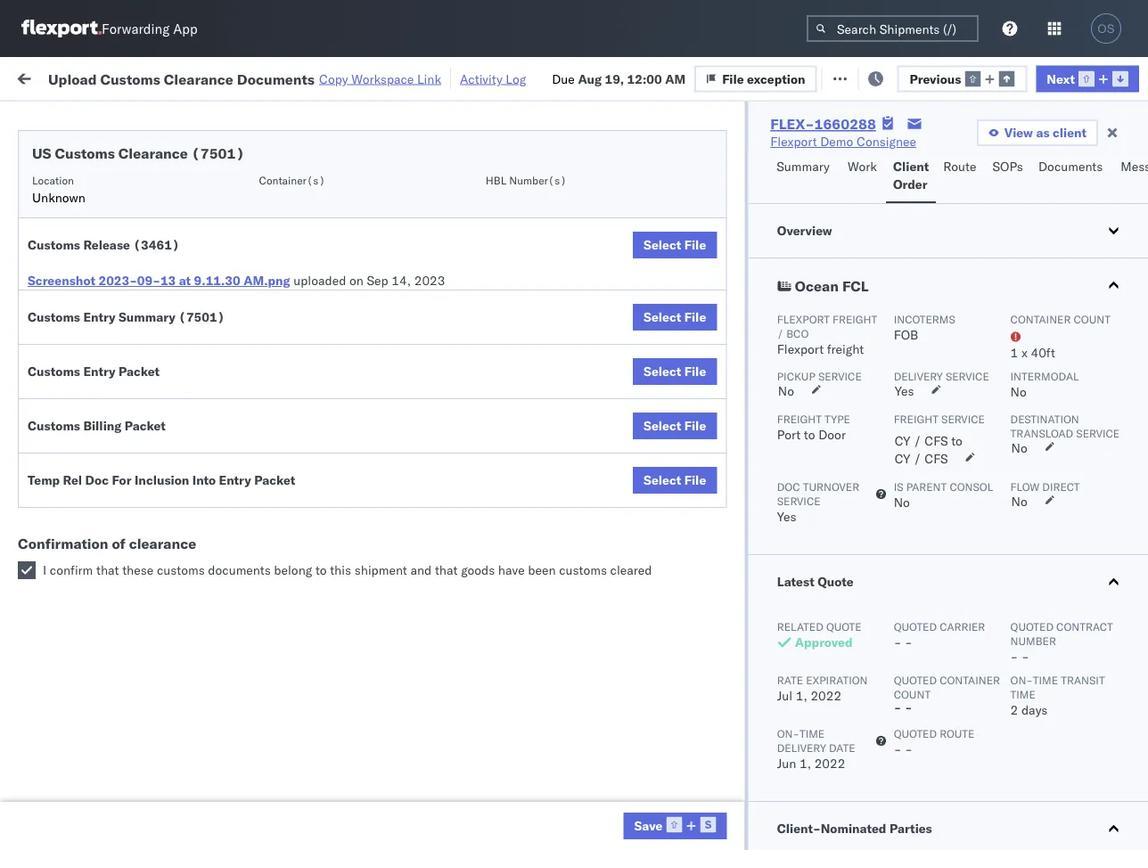 Task type: locate. For each thing, give the bounding box(es) containing it.
3 select file button from the top
[[633, 358, 717, 385]]

1 vertical spatial 2023
[[423, 571, 454, 587]]

freight inside freight type port to door
[[777, 412, 822, 426]]

0 vertical spatial cy
[[894, 433, 910, 449]]

consignee up client order
[[857, 134, 917, 149]]

0 horizontal spatial documents
[[41, 383, 105, 399]]

freight up port
[[777, 412, 822, 426]]

file exception up flex-1660288 link at right
[[722, 71, 806, 86]]

work down flexport demo consignee link
[[848, 159, 877, 174]]

schedule delivery appointment link down the us customs clearance (7501)
[[41, 177, 219, 195]]

1 horizontal spatial freight
[[893, 412, 938, 426]]

3 1846748 from the top
[[1023, 336, 1077, 351]]

lhuu789 for schedule delivery appointment
[[1098, 453, 1148, 469]]

/ left bco
[[777, 327, 783, 340]]

5 nov from the top
[[379, 336, 402, 351]]

documents down customs entry packet
[[41, 383, 105, 399]]

1 vertical spatial 1,
[[799, 756, 811, 772]]

select for customs entry summary (7501)
[[644, 309, 681, 325]]

quoted inside quoted container count - -
[[893, 674, 937, 687]]

4 integration test account - karl lagerfeld from the top
[[777, 767, 1009, 783]]

delivery
[[777, 741, 826, 755]]

clearance for us customs clearance (7501)
[[118, 144, 188, 162]]

id
[[979, 146, 989, 159]]

count inside quoted container count - -
[[893, 688, 930, 701]]

7 11:59 from the top
[[287, 571, 322, 587]]

0 vertical spatial packet
[[119, 364, 160, 379]]

packet
[[119, 364, 160, 379], [125, 418, 166, 434], [254, 473, 295, 488]]

screenshot
[[28, 273, 95, 288]]

no down "pickup service"
[[778, 383, 794, 399]]

consignee
[[857, 134, 917, 149], [777, 146, 829, 159], [748, 571, 808, 587], [860, 571, 920, 587]]

i
[[43, 563, 46, 578]]

0 vertical spatial 1,
[[795, 688, 807, 704]]

nyku974
[[1098, 806, 1148, 822]]

0 vertical spatial flexport demo consignee
[[771, 134, 917, 149]]

pst, for 13,
[[348, 453, 375, 469]]

1 vertical spatial schedule delivery appointment
[[41, 296, 219, 311]]

2 horizontal spatial documents
[[1039, 159, 1103, 174]]

1 schedule delivery appointment link from the top
[[41, 177, 219, 195]]

flexport demo consignee up related
[[662, 571, 808, 587]]

parent
[[906, 480, 947, 493]]

1 account from the top
[[869, 610, 916, 626]]

workspace
[[351, 71, 414, 86]]

pickup
[[97, 208, 135, 224], [97, 247, 135, 263], [97, 326, 135, 341], [777, 370, 815, 383], [97, 404, 135, 420], [90, 483, 128, 498], [97, 561, 135, 577], [97, 797, 135, 812]]

time up the 1662119
[[1033, 674, 1058, 687]]

flex-1846748
[[984, 257, 1077, 273], [984, 296, 1077, 312], [984, 336, 1077, 351], [984, 375, 1077, 390]]

clearance for upload customs clearance documents
[[138, 365, 195, 381]]

confirm for confirm delivery
[[41, 531, 87, 547]]

demo down 1660288 at the top of the page
[[820, 134, 854, 149]]

3 resize handle column header from the left
[[515, 138, 537, 851]]

2 lagerfeld from the top
[[956, 649, 1009, 665]]

goods
[[461, 563, 495, 578]]

sops button
[[986, 151, 1031, 203]]

1 horizontal spatial container
[[1098, 139, 1146, 152]]

2 select from the top
[[644, 309, 681, 325]]

packet for customs billing packet
[[125, 418, 166, 434]]

to inside cy / cfs to cy / cfs
[[951, 433, 962, 449]]

select file for customs entry packet
[[644, 364, 706, 379]]

0 vertical spatial demo
[[820, 134, 854, 149]]

2 vertical spatial clearance
[[138, 365, 195, 381]]

2 vertical spatial schedule delivery appointment
[[41, 452, 219, 468]]

0 vertical spatial appointment
[[146, 178, 219, 193]]

pickup inside schedule pickup from rotterdam, netherlands
[[97, 797, 135, 812]]

1 vertical spatial upload
[[41, 365, 82, 381]]

1 ca from the top
[[41, 226, 58, 242]]

2 vertical spatial /
[[913, 451, 921, 467]]

delivery for confirm delivery button
[[90, 531, 136, 547]]

cy up is
[[894, 451, 910, 467]]

release
[[83, 237, 130, 253]]

3 schedule delivery appointment from the top
[[41, 452, 219, 468]]

0 vertical spatial on-
[[1010, 674, 1033, 687]]

0 vertical spatial 2130387
[[1023, 610, 1077, 626]]

flex-2130387 button
[[956, 606, 1080, 631], [956, 606, 1080, 631], [956, 645, 1080, 670], [956, 645, 1080, 670]]

flex-1889466 for schedule pickup from los angeles, ca
[[984, 414, 1077, 430]]

msdu73
[[1098, 571, 1148, 586]]

quoted contract number - - rate expiration jul 1, 2022
[[777, 620, 1113, 704]]

0 vertical spatial time
[[1033, 674, 1058, 687]]

2 11:59 pm pdt, nov 4, 2022 from the top
[[287, 218, 451, 234]]

0 horizontal spatial on
[[349, 273, 364, 288]]

0 vertical spatial flex-2130387
[[984, 610, 1077, 626]]

no for destination
[[1011, 440, 1027, 456]]

flex-1889466 down transload
[[984, 493, 1077, 508]]

ca up customs entry packet
[[41, 344, 58, 359]]

transit
[[1061, 674, 1105, 687]]

bookings test consignee
[[777, 571, 920, 587]]

1 vertical spatial lhuu789
[[1098, 453, 1148, 469]]

lagerfeld
[[956, 610, 1009, 626], [956, 649, 1009, 665], [956, 728, 1009, 744], [956, 767, 1009, 783], [956, 806, 1009, 822]]

jul
[[777, 688, 792, 704]]

appointment for 11:59 pm pdt, nov 4, 2022
[[146, 178, 219, 193]]

1 vertical spatial work
[[848, 159, 877, 174]]

to inside freight type port to door
[[804, 427, 815, 443]]

intermodal no
[[1010, 370, 1079, 400]]

container for container count
[[1010, 312, 1071, 326]]

schedule for third "schedule pickup from los angeles, ca" button from the bottom
[[41, 326, 94, 341]]

1 vertical spatial cy
[[894, 451, 910, 467]]

2 vertical spatial schedule delivery appointment button
[[41, 452, 219, 471]]

clearance
[[129, 535, 196, 553]]

client up order
[[893, 159, 929, 174]]

flexport. image
[[21, 20, 102, 37]]

quoted inside quoted route - -
[[893, 727, 937, 740]]

quoted inside quoted contract number - - rate expiration jul 1, 2022
[[1010, 620, 1053, 633]]

1 vertical spatial dec
[[370, 493, 394, 508]]

None checkbox
[[18, 562, 36, 580]]

0 vertical spatial clearance
[[164, 70, 233, 88]]

schedule down unknown on the left
[[41, 208, 94, 224]]

11:59
[[287, 179, 322, 194], [287, 218, 322, 234], [287, 257, 322, 273], [287, 296, 322, 312], [287, 336, 322, 351], [287, 453, 322, 469], [287, 571, 322, 587]]

pst, for 12,
[[348, 571, 375, 587]]

billing
[[83, 418, 122, 434]]

doc right the rel
[[85, 473, 109, 488]]

entry for summary
[[83, 309, 116, 325]]

service inside destination transload service
[[1076, 427, 1120, 440]]

dec left 13,
[[378, 453, 401, 469]]

customs inside upload customs clearance documents
[[85, 365, 135, 381]]

1 vertical spatial (7501)
[[178, 309, 225, 325]]

container up 40ft
[[1010, 312, 1071, 326]]

1889466 down flow direct
[[1023, 532, 1077, 547]]

lhuu789 down destination transload service
[[1098, 453, 1148, 469]]

schedule delivery appointment
[[41, 178, 219, 193], [41, 296, 219, 311], [41, 452, 219, 468]]

delivery for schedule delivery appointment button corresponding to 11:59 pm pdt, nov 4, 2022
[[97, 178, 143, 193]]

1 horizontal spatial demo
[[820, 134, 854, 149]]

clearance inside upload customs clearance documents
[[138, 365, 195, 381]]

2 ca from the top
[[41, 265, 58, 281]]

resize handle column header
[[255, 138, 276, 851], [453, 138, 474, 851], [515, 138, 537, 851], [631, 138, 653, 851], [747, 138, 769, 851], [925, 138, 947, 851], [1068, 138, 1089, 851], [1116, 138, 1138, 851]]

8 resize handle column header from the left
[[1116, 138, 1138, 851]]

lagerfeld down route
[[956, 767, 1009, 783]]

2 vertical spatial entry
[[219, 473, 251, 488]]

select for temp rel doc for inclusion into entry packet
[[644, 473, 681, 488]]

los
[[168, 208, 188, 224], [168, 247, 188, 263], [168, 326, 188, 341], [168, 404, 188, 420], [161, 483, 181, 498], [168, 561, 188, 577]]

client inside client name button
[[662, 146, 690, 159]]

schedule for 5th "schedule pickup from los angeles, ca" button from the top
[[41, 561, 94, 577]]

documents inside upload customs clearance documents
[[41, 383, 105, 399]]

flex-2130384 button
[[956, 802, 1080, 827], [956, 802, 1080, 827]]

integration up the approved
[[777, 610, 839, 626]]

yes
[[894, 383, 914, 399], [777, 509, 796, 525]]

0 horizontal spatial count
[[893, 688, 930, 701]]

4 select from the top
[[644, 418, 681, 434]]

latest quote
[[777, 574, 853, 590]]

ca down customs release (3461) on the left top
[[41, 265, 58, 281]]

0 vertical spatial upload
[[48, 70, 97, 88]]

integration test account - karl lagerfeld
[[777, 610, 1009, 626], [777, 649, 1009, 665], [777, 728, 1009, 744], [777, 767, 1009, 783], [777, 806, 1009, 822]]

flex-1889466 up flow at bottom
[[984, 453, 1077, 469]]

demo
[[820, 134, 854, 149], [711, 571, 745, 587]]

upload
[[48, 70, 97, 88], [41, 365, 82, 381]]

mess
[[1121, 159, 1148, 174]]

9 schedule from the top
[[41, 797, 94, 812]]

2 schedule pickup from los angeles, ca button from the top
[[41, 247, 253, 284]]

next
[[1047, 71, 1075, 86]]

type
[[824, 412, 850, 426]]

1, down "delivery"
[[799, 756, 811, 772]]

1 schedule pickup from los angeles, ca button from the top
[[41, 207, 253, 245]]

0 vertical spatial /
[[777, 327, 783, 340]]

1889466 for schedule pickup from los angeles, ca
[[1023, 414, 1077, 430]]

0 vertical spatial entry
[[83, 309, 116, 325]]

approved
[[795, 635, 852, 650]]

4 select file button from the top
[[633, 413, 717, 440]]

los down upload customs clearance documents button
[[168, 404, 188, 420]]

4 select file from the top
[[644, 418, 706, 434]]

flex-1889466 down intermodal no
[[984, 414, 1077, 430]]

2 account from the top
[[869, 649, 916, 665]]

3 lagerfeld from the top
[[956, 728, 1009, 744]]

to down service
[[951, 433, 962, 449]]

1889466 down intermodal no
[[1023, 414, 1077, 430]]

time for on-time delivery date
[[799, 727, 824, 740]]

ca down i
[[41, 579, 58, 595]]

select for customs billing packet
[[644, 418, 681, 434]]

pickup up release
[[97, 208, 135, 224]]

unknown
[[32, 190, 85, 206]]

schedule delivery appointment for 11:59 pm pst, dec 13, 2022
[[41, 452, 219, 468]]

netherlands
[[41, 814, 111, 830]]

5 schedule pickup from los angeles, ca link from the top
[[41, 560, 253, 596]]

container
[[1098, 139, 1146, 152], [1010, 312, 1071, 326]]

3 flex-1846748 from the top
[[984, 336, 1077, 351]]

schedule inside schedule pickup from rotterdam, netherlands
[[41, 797, 94, 812]]

quoted down 'quoted carrier - -'
[[893, 674, 937, 687]]

confirm pickup from los angeles, ca button
[[41, 482, 253, 519]]

1 horizontal spatial on
[[436, 69, 450, 85]]

4 11:59 pm pdt, nov 4, 2022 from the top
[[287, 296, 451, 312]]

2 lhuu789 from the top
[[1098, 453, 1148, 469]]

schedule delivery appointment link for 11:59 pm pst, dec 13, 2022
[[41, 452, 219, 469]]

0 vertical spatial cfs
[[924, 433, 948, 449]]

1 vertical spatial on-
[[777, 727, 799, 740]]

upload up 'customs billing packet' on the left of the page
[[41, 365, 82, 381]]

confirm up confirmation
[[41, 483, 87, 498]]

packet up 4:00
[[254, 473, 295, 488]]

8 schedule from the top
[[41, 561, 94, 577]]

2 vertical spatial appointment
[[146, 452, 219, 468]]

flex-1889466 down flow at bottom
[[984, 532, 1077, 547]]

integration down "delivery"
[[777, 767, 839, 783]]

los left into
[[161, 483, 181, 498]]

3 appointment from the top
[[146, 452, 219, 468]]

to right port
[[804, 427, 815, 443]]

save
[[634, 818, 663, 834]]

mess button
[[1114, 151, 1148, 203]]

0 horizontal spatial that
[[96, 563, 119, 578]]

lagerfeld left 2130384
[[956, 806, 1009, 822]]

2 pdt, from the top
[[348, 218, 376, 234]]

4 4, from the top
[[405, 296, 417, 312]]

no
[[778, 383, 794, 399], [1010, 384, 1026, 400], [1011, 440, 1027, 456], [1011, 494, 1027, 510], [893, 495, 910, 510]]

karl
[[930, 610, 953, 626], [930, 649, 953, 665], [930, 728, 953, 744], [930, 767, 953, 783], [930, 806, 953, 822]]

/ up the parent
[[913, 451, 921, 467]]

1 vertical spatial flexport demo consignee
[[662, 571, 808, 587]]

0 horizontal spatial client
[[662, 146, 690, 159]]

on- inside on-time delivery date
[[777, 727, 799, 740]]

freight for freight service
[[893, 412, 938, 426]]

from inside confirm pickup from los angeles, ca
[[132, 483, 158, 498]]

1 horizontal spatial client
[[893, 159, 929, 174]]

5 schedule from the top
[[41, 326, 94, 341]]

schedule pickup from los angeles, ca
[[41, 208, 240, 242], [41, 247, 240, 281], [41, 326, 240, 359], [41, 404, 240, 438], [41, 561, 240, 595]]

appointment down the us customs clearance (7501)
[[146, 178, 219, 193]]

2 vertical spatial documents
[[41, 383, 105, 399]]

count up quoted route - -
[[893, 688, 930, 701]]

2 confirm from the top
[[41, 531, 87, 547]]

schedule up screenshot
[[41, 247, 94, 263]]

confirm up 'confirm'
[[41, 531, 87, 547]]

on-
[[1010, 674, 1033, 687], [777, 727, 799, 740]]

on- inside on-time transit time 2 days
[[1010, 674, 1033, 687]]

1 vertical spatial schedule delivery appointment button
[[41, 295, 219, 314]]

0 vertical spatial schedule delivery appointment link
[[41, 177, 219, 195]]

no for pickup
[[778, 383, 794, 399]]

date
[[829, 741, 855, 755]]

1 vertical spatial freight
[[827, 341, 864, 357]]

3 select from the top
[[644, 364, 681, 379]]

1 ceau752 from the top
[[1098, 218, 1148, 233]]

upload customs clearance documents link
[[41, 364, 253, 400]]

flex-1889466 for confirm pickup from los angeles, ca
[[984, 493, 1077, 508]]

select
[[644, 237, 681, 253], [644, 309, 681, 325], [644, 364, 681, 379], [644, 418, 681, 434], [644, 473, 681, 488]]

4 nov from the top
[[379, 296, 402, 312]]

schedule for schedule pickup from rotterdam, netherlands button
[[41, 797, 94, 812]]

0 vertical spatial work
[[194, 69, 225, 85]]

time up 2
[[1010, 688, 1035, 701]]

2 flex-1846748 from the top
[[984, 296, 1077, 312]]

2 karl from the top
[[930, 649, 953, 665]]

3 ceau752 from the top
[[1098, 296, 1148, 312]]

schedule for 11:59 pm pst, dec 13, 2022 schedule delivery appointment button
[[41, 452, 94, 468]]

on right 205
[[436, 69, 450, 85]]

0 vertical spatial lhuu789
[[1098, 414, 1148, 429]]

11:59 pm pdt, nov 4, 2022
[[287, 179, 451, 194], [287, 218, 451, 234], [287, 257, 451, 273], [287, 296, 451, 312], [287, 336, 451, 351]]

freight
[[777, 412, 822, 426], [893, 412, 938, 426]]

1 11:59 from the top
[[287, 179, 322, 194]]

1 vertical spatial entry
[[83, 364, 116, 379]]

ocean fcl button
[[748, 259, 1148, 312]]

upload customs clearance documents button
[[41, 364, 253, 402]]

belong
[[274, 563, 312, 578]]

(7501) for us customs clearance (7501)
[[192, 144, 245, 162]]

1 vertical spatial flex-2130387
[[984, 649, 1077, 665]]

file for temp rel doc for inclusion into entry packet
[[684, 473, 706, 488]]

quote
[[826, 620, 861, 633]]

0 horizontal spatial customs
[[157, 563, 205, 578]]

container inside button
[[1098, 139, 1146, 152]]

0 vertical spatial container
[[1098, 139, 1146, 152]]

forwarding app link
[[21, 20, 198, 37]]

1 horizontal spatial yes
[[894, 383, 914, 399]]

los down the clearance
[[168, 561, 188, 577]]

1 vertical spatial count
[[893, 688, 930, 701]]

exception down search shipments (/) text box
[[869, 69, 928, 85]]

schedule delivery appointment button up for
[[41, 452, 219, 471]]

carrier
[[939, 620, 985, 633]]

confirm inside confirm pickup from los angeles, ca
[[41, 483, 87, 498]]

ceau752
[[1098, 218, 1148, 233], [1098, 257, 1148, 272], [1098, 296, 1148, 312], [1098, 335, 1148, 351]]

5 4, from the top
[[405, 336, 417, 351]]

schedule up customs entry packet
[[41, 326, 94, 341]]

schedule delivery appointment for 11:59 pm pdt, nov 4, 2022
[[41, 178, 219, 193]]

schedule delivery appointment button down 2023-
[[41, 295, 219, 314]]

1,
[[795, 688, 807, 704], [799, 756, 811, 772]]

been
[[528, 563, 556, 578]]

demo left latest
[[711, 571, 745, 587]]

1889466 for confirm pickup from los angeles, ca
[[1023, 493, 1077, 508]]

1 horizontal spatial documents
[[237, 70, 315, 88]]

1 vertical spatial 2130387
[[1023, 649, 1077, 665]]

1 pdt, from the top
[[348, 179, 376, 194]]

0 horizontal spatial doc
[[85, 473, 109, 488]]

client inside client order button
[[893, 159, 929, 174]]

file exception down search shipments (/) text box
[[845, 69, 928, 85]]

ca up temp
[[41, 422, 58, 438]]

lhuu789 right destination
[[1098, 414, 1148, 429]]

no inside intermodal no
[[1010, 384, 1026, 400]]

select file button for customs entry summary (7501)
[[633, 304, 717, 331]]

clearance down customs entry summary (7501)
[[138, 365, 195, 381]]

1 that from the left
[[96, 563, 119, 578]]

link
[[417, 71, 441, 86]]

documents for upload customs clearance documents copy workspace link
[[237, 70, 315, 88]]

angeles, inside confirm pickup from los angeles, ca
[[184, 483, 233, 498]]

lagerfeld down quoted container count - -
[[956, 728, 1009, 744]]

2 vertical spatial schedule delivery appointment link
[[41, 452, 219, 469]]

1 4, from the top
[[405, 179, 417, 194]]

2 freight from the left
[[893, 412, 938, 426]]

entry right into
[[219, 473, 251, 488]]

ocean fcl inside ocean fcl button
[[795, 277, 868, 295]]

upload for upload customs clearance documents copy workspace link
[[48, 70, 97, 88]]

3 integration from the top
[[777, 728, 839, 744]]

quoted left carrier
[[893, 620, 937, 633]]

1889466 for schedule delivery appointment
[[1023, 453, 1077, 469]]

packet for customs entry packet
[[119, 364, 160, 379]]

us
[[32, 144, 51, 162]]

client left name
[[662, 146, 690, 159]]

1 horizontal spatial that
[[435, 563, 458, 578]]

5 integration test account - karl lagerfeld from the top
[[777, 806, 1009, 822]]

1 horizontal spatial summary
[[777, 159, 830, 174]]

(7501) down 9.11.30
[[178, 309, 225, 325]]

ca
[[41, 226, 58, 242], [41, 265, 58, 281], [41, 344, 58, 359], [41, 422, 58, 438], [41, 501, 58, 516], [41, 579, 58, 595]]

0 vertical spatial schedule delivery appointment button
[[41, 177, 219, 197]]

file for customs entry summary (7501)
[[684, 309, 706, 325]]

2 vertical spatial pst,
[[348, 571, 375, 587]]

client for client name
[[662, 146, 690, 159]]

1 horizontal spatial to
[[804, 427, 815, 443]]

clearance down import
[[118, 144, 188, 162]]

2 schedule pickup from los angeles, ca link from the top
[[41, 247, 253, 282]]

file exception
[[845, 69, 928, 85], [722, 71, 806, 86]]

container count
[[1010, 312, 1110, 326]]

0 vertical spatial count
[[1073, 312, 1110, 326]]

summary inside summary button
[[777, 159, 830, 174]]

3 account from the top
[[869, 728, 916, 744]]

no down intermodal
[[1010, 384, 1026, 400]]

1 customs from the left
[[157, 563, 205, 578]]

flex-2130387 down number
[[984, 649, 1077, 665]]

1 flex-1889466 from the top
[[984, 414, 1077, 430]]

2 resize handle column header from the left
[[453, 138, 474, 851]]

at right 13
[[179, 273, 191, 288]]

1 horizontal spatial customs
[[559, 563, 607, 578]]

3 schedule from the top
[[41, 247, 94, 263]]

4 ca from the top
[[41, 422, 58, 438]]

upload inside upload customs clearance documents
[[41, 365, 82, 381]]

4 flex-1846748 from the top
[[984, 375, 1077, 390]]

3 schedule delivery appointment button from the top
[[41, 452, 219, 471]]

time up "delivery"
[[799, 727, 824, 740]]

1 appointment from the top
[[146, 178, 219, 193]]

5 select file button from the top
[[633, 467, 717, 494]]

6 resize handle column header from the left
[[925, 138, 947, 851]]

integration down the jun 1, 2022
[[777, 806, 839, 822]]

0 vertical spatial documents
[[237, 70, 315, 88]]

2 schedule from the top
[[41, 208, 94, 224]]

cfs up the parent
[[924, 451, 948, 467]]

schedule for 2nd "schedule pickup from los angeles, ca" button from the top of the page
[[41, 247, 94, 263]]

numbers
[[1098, 153, 1143, 166]]

to for port
[[804, 427, 815, 443]]

cleared
[[610, 563, 652, 578]]

pst, left jan
[[348, 571, 375, 587]]

clearance down app
[[164, 70, 233, 88]]

3 flex-1889466 from the top
[[984, 493, 1077, 508]]

0 vertical spatial summary
[[777, 159, 830, 174]]

1 vertical spatial clearance
[[118, 144, 188, 162]]

1 vertical spatial schedule delivery appointment link
[[41, 295, 219, 312]]

1 vertical spatial confirm
[[41, 531, 87, 547]]

3 1889466 from the top
[[1023, 493, 1077, 508]]

aug
[[578, 71, 602, 86]]

2 that from the left
[[435, 563, 458, 578]]

(7501) down upload customs clearance documents copy workspace link
[[192, 144, 245, 162]]

0 horizontal spatial summary
[[119, 309, 175, 325]]

copy workspace link button
[[319, 71, 441, 86]]

1662119
[[1023, 689, 1077, 704]]

0 vertical spatial confirm
[[41, 483, 87, 498]]

3 ca from the top
[[41, 344, 58, 359]]

flex-1889466 for schedule delivery appointment
[[984, 453, 1077, 469]]

2 vertical spatial time
[[799, 727, 824, 740]]

quoted for quoted container count - -
[[893, 674, 937, 687]]

1 vertical spatial packet
[[125, 418, 166, 434]]

0 vertical spatial dec
[[378, 453, 401, 469]]

packet right billing
[[125, 418, 166, 434]]

1660288
[[814, 115, 876, 133]]

schedule down confirmation
[[41, 561, 94, 577]]

1 cy from the top
[[894, 433, 910, 449]]

intermodal
[[1010, 370, 1079, 383]]

1 vertical spatial cfs
[[924, 451, 948, 467]]

flex-1889466
[[984, 414, 1077, 430], [984, 453, 1077, 469], [984, 493, 1077, 508], [984, 532, 1077, 547]]

documents for upload customs clearance documents
[[41, 383, 105, 399]]

on left sep
[[349, 273, 364, 288]]

freight up cy / cfs to cy / cfs
[[893, 412, 938, 426]]

0 vertical spatial on
[[436, 69, 450, 85]]

file
[[845, 69, 866, 85], [722, 71, 744, 86], [684, 237, 706, 253], [684, 309, 706, 325], [684, 364, 706, 379], [684, 418, 706, 434], [684, 473, 706, 488]]

5 ca from the top
[[41, 501, 58, 516]]

1 resize handle column header from the left
[[255, 138, 276, 851]]

customs entry summary (7501)
[[28, 309, 225, 325]]

client-
[[777, 821, 820, 837]]

sops
[[993, 159, 1023, 174]]

1 horizontal spatial on-
[[1010, 674, 1033, 687]]

delivery
[[97, 178, 143, 193], [97, 296, 143, 311], [893, 370, 943, 383], [97, 452, 143, 468], [90, 531, 136, 547]]

summary down flex-1660288
[[777, 159, 830, 174]]

risk
[[368, 69, 389, 85]]

schedule delivery appointment button
[[41, 177, 219, 197], [41, 295, 219, 314], [41, 452, 219, 471]]

no inside is parent consol no
[[893, 495, 910, 510]]

on- for on-time delivery date
[[777, 727, 799, 740]]

time inside on-time delivery date
[[799, 727, 824, 740]]

1 vertical spatial container
[[1010, 312, 1071, 326]]

quoted inside 'quoted carrier - -'
[[893, 620, 937, 633]]

pickup down bco
[[777, 370, 815, 383]]

schedule up the rel
[[41, 452, 94, 468]]

schedule down workitem
[[41, 178, 94, 193]]

that right and
[[435, 563, 458, 578]]

schedule delivery appointment down the us customs clearance (7501)
[[41, 178, 219, 193]]

packet down customs entry summary (7501)
[[119, 364, 160, 379]]

pst,
[[348, 453, 375, 469], [340, 493, 367, 508], [348, 571, 375, 587]]

quoted for quoted carrier - -
[[893, 620, 937, 633]]

route
[[943, 159, 977, 174]]

2023 right the 12,
[[423, 571, 454, 587]]

5 select from the top
[[644, 473, 681, 488]]

6 schedule from the top
[[41, 404, 94, 420]]

0 horizontal spatial container
[[1010, 312, 1071, 326]]

that
[[96, 563, 119, 578], [435, 563, 458, 578]]

that down confirmation of clearance
[[96, 563, 119, 578]]

1 select file from the top
[[644, 237, 706, 253]]

0 vertical spatial pst,
[[348, 453, 375, 469]]



Task type: describe. For each thing, give the bounding box(es) containing it.
workitem button
[[11, 142, 259, 160]]

1 integration from the top
[[777, 610, 839, 626]]

7 resize handle column header from the left
[[1068, 138, 1089, 851]]

0 horizontal spatial file exception
[[722, 71, 806, 86]]

ca inside confirm pickup from los angeles, ca
[[41, 501, 58, 516]]

pickup down upload customs clearance documents
[[97, 404, 135, 420]]

1 11:59 pm pdt, nov 4, 2022 from the top
[[287, 179, 451, 194]]

1 horizontal spatial file exception
[[845, 69, 928, 85]]

select file button for customs release (3461)
[[633, 232, 717, 259]]

vandelay west
[[777, 689, 861, 704]]

2 cfs from the top
[[924, 451, 948, 467]]

batch
[[1049, 69, 1084, 85]]

flexport up bco
[[777, 312, 829, 326]]

12,
[[401, 571, 420, 587]]

select file button for customs billing packet
[[633, 413, 717, 440]]

2 integration from the top
[[777, 649, 839, 665]]

5 schedule pickup from los angeles, ca from the top
[[41, 561, 240, 595]]

turnover
[[803, 480, 859, 493]]

inclusion
[[135, 473, 189, 488]]

confirmation of clearance
[[18, 535, 196, 553]]

quoted for quoted route - -
[[893, 727, 937, 740]]

(7501) for customs entry summary (7501)
[[178, 309, 225, 325]]

pickup down customs entry summary (7501)
[[97, 326, 135, 341]]

4 flex-1889466 from the top
[[984, 532, 1077, 547]]

2 nov from the top
[[379, 218, 402, 234]]

5 11:59 pm pdt, nov 4, 2022 from the top
[[287, 336, 451, 351]]

consignee up related
[[748, 571, 808, 587]]

vandelay
[[777, 689, 829, 704]]

file for customs entry packet
[[684, 364, 706, 379]]

save button
[[624, 813, 727, 840]]

container
[[939, 674, 1000, 687]]

4 pdt, from the top
[[348, 296, 376, 312]]

parties
[[889, 821, 932, 837]]

flex-1660288 link
[[771, 115, 876, 133]]

these
[[122, 563, 154, 578]]

2 vertical spatial packet
[[254, 473, 295, 488]]

actions
[[1095, 146, 1132, 159]]

4 11:59 from the top
[[287, 296, 322, 312]]

clearance for upload customs clearance documents copy workspace link
[[164, 70, 233, 88]]

my work
[[18, 65, 97, 89]]

1 x 40ft
[[1010, 345, 1055, 361]]

container numbers button
[[1089, 135, 1148, 167]]

pickup inside confirm pickup from los angeles, ca
[[90, 483, 128, 498]]

2 4, from the top
[[405, 218, 417, 234]]

select for customs entry packet
[[644, 364, 681, 379]]

import
[[150, 69, 190, 85]]

2 ceau752 from the top
[[1098, 257, 1148, 272]]

3 karl from the top
[[930, 728, 953, 744]]

workitem
[[20, 146, 66, 159]]

0 vertical spatial freight
[[832, 312, 877, 326]]

time for on-time transit time 2 days
[[1033, 674, 1058, 687]]

delivery for second schedule delivery appointment button from the top
[[97, 296, 143, 311]]

shipment
[[355, 563, 407, 578]]

2 appointment from the top
[[146, 296, 219, 311]]

14,
[[392, 273, 411, 288]]

4 karl from the top
[[930, 767, 953, 783]]

2 1846748 from the top
[[1023, 296, 1077, 312]]

select file button for customs entry packet
[[633, 358, 717, 385]]

customs down by:
[[55, 144, 115, 162]]

select file for customs release (3461)
[[644, 237, 706, 253]]

1 2130387 from the top
[[1023, 610, 1077, 626]]

759
[[327, 69, 350, 85]]

1, inside quoted contract number - - rate expiration jul 1, 2022
[[795, 688, 807, 704]]

customs up screenshot
[[28, 237, 80, 253]]

previous button
[[897, 65, 1027, 92]]

pickup up 2023-
[[97, 247, 135, 263]]

select file for customs entry summary (7501)
[[644, 309, 706, 325]]

schedule for 4th "schedule pickup from los angeles, ca" button
[[41, 404, 94, 420]]

3 4, from the top
[[405, 257, 417, 273]]

3 11:59 pm pdt, nov 4, 2022 from the top
[[287, 257, 451, 273]]

destination
[[1010, 412, 1079, 426]]

4 resize handle column header from the left
[[631, 138, 653, 851]]

4 schedule pickup from los angeles, ca from the top
[[41, 404, 240, 438]]

2 cy from the top
[[894, 451, 910, 467]]

customs up 'customs billing packet' on the left of the page
[[28, 364, 80, 379]]

(3461)
[[133, 237, 180, 253]]

order
[[893, 177, 928, 192]]

4 schedule pickup from los angeles, ca button from the top
[[41, 403, 253, 441]]

to for cfs
[[951, 433, 962, 449]]

1 karl from the top
[[930, 610, 953, 626]]

los up the (3461)
[[168, 208, 188, 224]]

1 lagerfeld from the top
[[956, 610, 1009, 626]]

port
[[777, 427, 800, 443]]

ocean inside ocean fcl button
[[795, 277, 839, 295]]

5 pdt, from the top
[[348, 336, 376, 351]]

bco
[[786, 327, 808, 340]]

route button
[[936, 151, 986, 203]]

5 lagerfeld from the top
[[956, 806, 1009, 822]]

container for container numbers
[[1098, 139, 1146, 152]]

1 vertical spatial on
[[349, 273, 364, 288]]

appointment for 11:59 pm pst, dec 13, 2022
[[146, 452, 219, 468]]

1 vertical spatial yes
[[777, 509, 796, 525]]

3 schedule pickup from los angeles, ca button from the top
[[41, 325, 253, 362]]

1 schedule pickup from los angeles, ca link from the top
[[41, 207, 253, 243]]

next button
[[1036, 65, 1139, 92]]

1 1846748 from the top
[[1023, 257, 1077, 273]]

13
[[160, 273, 176, 288]]

dec for 13,
[[378, 453, 401, 469]]

batch action
[[1049, 69, 1126, 85]]

doc inside "doc turnover service"
[[777, 480, 800, 493]]

5 11:59 from the top
[[287, 336, 322, 351]]

incoterms
[[893, 312, 955, 326]]

schedule for schedule delivery appointment button corresponding to 11:59 pm pdt, nov 4, 2022
[[41, 178, 94, 193]]

customs left billing
[[28, 418, 80, 434]]

delivery for 11:59 pm pst, dec 13, 2022 schedule delivery appointment button
[[97, 452, 143, 468]]

4 1889466 from the top
[[1023, 532, 1077, 547]]

file for customs billing packet
[[684, 418, 706, 434]]

3 nov from the top
[[379, 257, 402, 273]]

on- for on-time transit time 2 days
[[1010, 674, 1033, 687]]

select file for customs billing packet
[[644, 418, 706, 434]]

service inside "doc turnover service"
[[777, 494, 820, 508]]

flexport down bco
[[777, 341, 823, 357]]

select for customs release (3461)
[[644, 237, 681, 253]]

2 customs from the left
[[559, 563, 607, 578]]

Search Work text field
[[549, 64, 744, 90]]

1 horizontal spatial count
[[1073, 312, 1110, 326]]

by:
[[64, 109, 82, 125]]

2023-
[[98, 273, 137, 288]]

filtered
[[18, 109, 61, 125]]

4 account from the top
[[869, 767, 916, 783]]

flex
[[956, 146, 976, 159]]

3 11:59 from the top
[[287, 257, 322, 273]]

entry for packet
[[83, 364, 116, 379]]

quoted route - -
[[893, 727, 974, 757]]

consol
[[949, 480, 993, 493]]

19,
[[605, 71, 624, 86]]

13,
[[404, 453, 424, 469]]

los inside confirm pickup from los angeles, ca
[[161, 483, 181, 498]]

4 schedule pickup from los angeles, ca link from the top
[[41, 403, 253, 439]]

3 integration test account - karl lagerfeld from the top
[[777, 728, 1009, 744]]

have
[[498, 563, 525, 578]]

due
[[552, 71, 575, 86]]

4 lagerfeld from the top
[[956, 767, 1009, 783]]

flexport right 'cleared' at the bottom of page
[[662, 571, 708, 587]]

schedule delivery appointment button for 11:59 pm pst, dec 13, 2022
[[41, 452, 219, 471]]

2 integration test account - karl lagerfeld from the top
[[777, 649, 1009, 665]]

0 vertical spatial 2023
[[414, 273, 445, 288]]

action
[[1087, 69, 1126, 85]]

6 11:59 from the top
[[287, 453, 322, 469]]

number(s)
[[509, 173, 567, 187]]

documents
[[208, 563, 271, 578]]

freight for freight type port to door
[[777, 412, 822, 426]]

select file for temp rel doc for inclusion into entry packet
[[644, 473, 706, 488]]

3 schedule pickup from los angeles, ca link from the top
[[41, 325, 253, 361]]

customs down forwarding
[[100, 70, 160, 88]]

23,
[[397, 493, 416, 508]]

11:59 pm pst, jan 12, 2023
[[287, 571, 454, 587]]

0 vertical spatial at
[[354, 69, 365, 85]]

view as client button
[[977, 119, 1098, 146]]

1 vertical spatial documents
[[1039, 159, 1103, 174]]

pickup service
[[777, 370, 861, 383]]

client
[[1053, 125, 1087, 140]]

bookings
[[777, 571, 830, 587]]

los up 13
[[168, 247, 188, 263]]

1 vertical spatial demo
[[711, 571, 745, 587]]

upload for upload customs clearance documents
[[41, 365, 82, 381]]

0 horizontal spatial at
[[179, 273, 191, 288]]

door
[[818, 427, 846, 443]]

confirm for confirm pickup from los angeles, ca
[[41, 483, 87, 498]]

6 ca from the top
[[41, 579, 58, 595]]

1 cfs from the top
[[924, 433, 948, 449]]

direct
[[1042, 480, 1080, 493]]

5 account from the top
[[869, 806, 916, 822]]

schedule pickup from rotterdam, netherlands button
[[41, 796, 253, 833]]

schedule delivery appointment link for 11:59 pm pdt, nov 4, 2022
[[41, 177, 219, 195]]

file for customs release (3461)
[[684, 237, 706, 253]]

0 horizontal spatial to
[[316, 563, 327, 578]]

0 horizontal spatial work
[[194, 69, 225, 85]]

3 schedule pickup from los angeles, ca from the top
[[41, 326, 240, 359]]

expiration
[[806, 674, 867, 687]]

consignee inside button
[[777, 146, 829, 159]]

Search Shipments (/) text field
[[807, 15, 979, 42]]

on-time transit time 2 days
[[1010, 674, 1105, 718]]

1 flex-1846748 from the top
[[984, 257, 1077, 273]]

los down 13
[[168, 326, 188, 341]]

fcl inside ocean fcl button
[[842, 277, 868, 295]]

pst, for 23,
[[340, 493, 367, 508]]

from inside schedule pickup from rotterdam, netherlands
[[139, 797, 165, 812]]

2 schedule delivery appointment from the top
[[41, 296, 219, 311]]

flexport demo consignee link
[[771, 133, 917, 151]]

rotterdam,
[[168, 797, 231, 812]]

work
[[51, 65, 97, 89]]

client-nominated parties
[[777, 821, 932, 837]]

temp
[[28, 473, 60, 488]]

container numbers
[[1098, 139, 1146, 166]]

consignee right quote
[[860, 571, 920, 587]]

service up service
[[945, 370, 989, 383]]

flex id
[[956, 146, 989, 159]]

4 ceau752 from the top
[[1098, 335, 1148, 351]]

1 vertical spatial /
[[913, 433, 921, 449]]

1 flex-2130387 from the top
[[984, 610, 1077, 626]]

1 horizontal spatial exception
[[869, 69, 928, 85]]

759 at risk
[[327, 69, 389, 85]]

1 vertical spatial time
[[1010, 688, 1035, 701]]

pickup down of
[[97, 561, 135, 577]]

rate
[[777, 674, 803, 687]]

service
[[941, 412, 985, 426]]

1 nov from the top
[[379, 179, 402, 194]]

upload customs clearance documents
[[41, 365, 195, 399]]

track
[[453, 69, 482, 85]]

related
[[777, 620, 823, 633]]

2 schedule pickup from los angeles, ca from the top
[[41, 247, 240, 281]]

client order button
[[886, 151, 936, 203]]

1 horizontal spatial work
[[848, 159, 877, 174]]

contract
[[1056, 620, 1113, 633]]

4:00
[[287, 493, 314, 508]]

dec for 23,
[[370, 493, 394, 508]]

x
[[1021, 345, 1027, 361]]

confirm pickup from los angeles, ca link
[[41, 482, 253, 518]]

5 integration from the top
[[777, 806, 839, 822]]

activity log
[[460, 71, 526, 86]]

quoted container count - -
[[893, 674, 1000, 715]]

3 pdt, from the top
[[348, 257, 376, 273]]

0 horizontal spatial exception
[[747, 71, 806, 86]]

for
[[112, 473, 131, 488]]

schedule for first "schedule pickup from los angeles, ca" button from the top of the page
[[41, 208, 94, 224]]

1 schedule pickup from los angeles, ca from the top
[[41, 208, 240, 242]]

lhuu789 for schedule pickup from los angeles, ca
[[1098, 414, 1148, 429]]

delivery service
[[893, 370, 989, 383]]

latest quote button
[[748, 555, 1148, 609]]

2 schedule delivery appointment link from the top
[[41, 295, 219, 312]]

2 2130387 from the top
[[1023, 649, 1077, 665]]

/ inside the 'flexport freight / bco flexport freight'
[[777, 327, 783, 340]]

due aug 19, 12:00 am
[[552, 71, 686, 86]]

customs down screenshot
[[28, 309, 80, 325]]

no for flow
[[1011, 494, 1027, 510]]

service up type
[[818, 370, 861, 383]]

5 karl from the top
[[930, 806, 953, 822]]

2 schedule delivery appointment button from the top
[[41, 295, 219, 314]]

2022 inside quoted contract number - - rate expiration jul 1, 2022
[[810, 688, 841, 704]]

schedule for second schedule delivery appointment button from the top
[[41, 296, 94, 311]]

1 integration test account - karl lagerfeld from the top
[[777, 610, 1009, 626]]

client name button
[[653, 142, 751, 160]]

flexport down flex-1660288 link at right
[[771, 134, 817, 149]]

summary button
[[770, 151, 841, 203]]

destination transload service
[[1010, 412, 1120, 440]]

is parent consol no
[[893, 480, 993, 510]]

activity
[[460, 71, 503, 86]]

quoted for quoted contract number - - rate expiration jul 1, 2022
[[1010, 620, 1053, 633]]

1 vertical spatial summary
[[119, 309, 175, 325]]

filtered by:
[[18, 109, 82, 125]]

5 resize handle column header from the left
[[747, 138, 769, 851]]

client for client order
[[893, 159, 929, 174]]

schedule delivery appointment button for 11:59 pm pdt, nov 4, 2022
[[41, 177, 219, 197]]

5 schedule pickup from los angeles, ca button from the top
[[41, 560, 253, 598]]

4 1846748 from the top
[[1023, 375, 1077, 390]]

select file button for temp rel doc for inclusion into entry packet
[[633, 467, 717, 494]]



Task type: vqa. For each thing, say whether or not it's contained in the screenshot.


